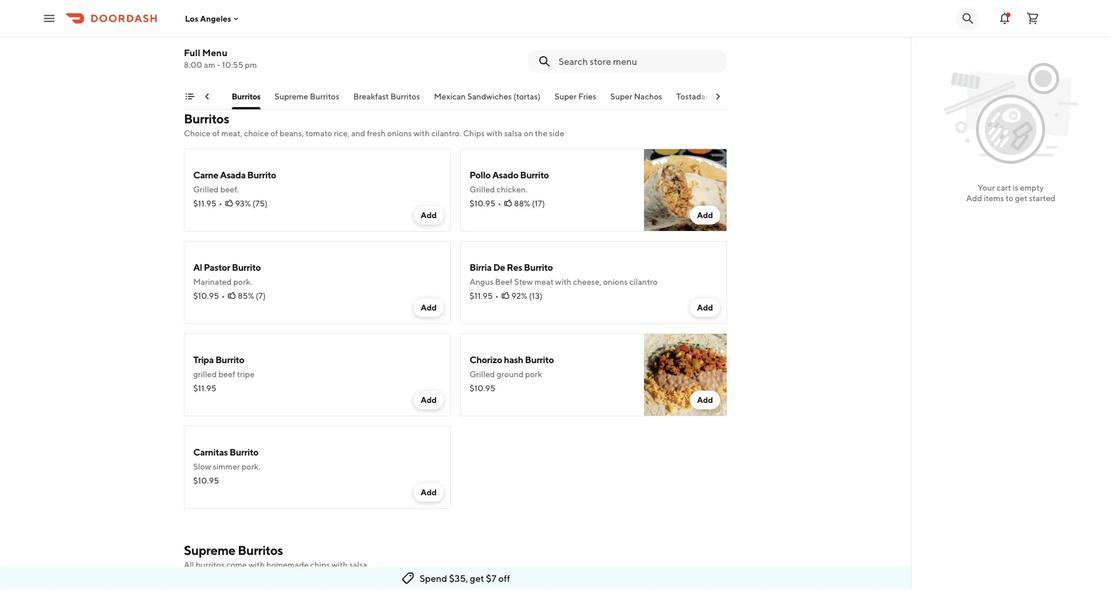 Task type: locate. For each thing, give the bounding box(es) containing it.
1 horizontal spatial $10.95 •
[[470, 199, 501, 208]]

salsa right chips
[[504, 129, 522, 138]]

0 horizontal spatial $11.95 •
[[193, 199, 222, 208]]

1 horizontal spatial on
[[524, 129, 533, 138]]

0 vertical spatial salsa
[[266, 48, 284, 57]]

1 vertical spatial plate
[[199, 92, 218, 101]]

1 super from the left
[[555, 92, 577, 101]]

salsa
[[266, 48, 284, 57], [504, 129, 522, 138]]

0 vertical spatial tomato
[[356, 36, 383, 46]]

plate right show menu categories image
[[199, 92, 218, 101]]

1 horizontal spatial salsa
[[504, 129, 522, 138]]

8:00
[[184, 60, 202, 70]]

burrito inside pollo asado burrito grilled chicken.
[[520, 170, 549, 181]]

homemade
[[266, 561, 309, 570]]

grilled
[[193, 185, 219, 194], [470, 185, 495, 194], [470, 370, 495, 379]]

$11.95 • for birria
[[470, 291, 499, 301]]

supreme burritos
[[275, 92, 340, 101]]

the
[[296, 48, 309, 57], [535, 129, 548, 138]]

1 horizontal spatial supreme
[[275, 92, 309, 101]]

add button for carne asada burrito
[[414, 206, 444, 225]]

0 horizontal spatial on
[[285, 48, 295, 57]]

grilled
[[193, 370, 217, 379]]

0 horizontal spatial onions
[[387, 129, 412, 138]]

0 horizontal spatial taco
[[179, 92, 197, 101]]

pork. inside al pastor burrito marinated pork.
[[233, 277, 252, 287]]

1 vertical spatial supreme
[[184, 543, 235, 559]]

pico
[[258, 36, 275, 46]]

• down beef in the left top of the page
[[495, 291, 499, 301]]

gallo,
[[288, 36, 310, 46]]

cabbage,
[[360, 24, 394, 34]]

of left meat,
[[212, 129, 220, 138]]

super inside 'button'
[[611, 92, 633, 101]]

pork.
[[233, 277, 252, 287], [242, 462, 260, 472]]

chips inside the chef's two taco plate choice of seafood taco. each taco is top with cabbage, sour cream, chipotle aioli and pico de gallo, served  with tomato rice, choice of beans and chips w/ salsa on the side.
[[233, 48, 252, 57]]

1 vertical spatial is
[[1013, 183, 1019, 193]]

add inside carnitas burrito slow simmer pork. $10.95 add
[[421, 488, 437, 498]]

of left beans,
[[271, 129, 278, 138]]

$35,
[[449, 574, 468, 585]]

-
[[217, 60, 220, 70]]

super left fries
[[555, 92, 577, 101]]

beans
[[193, 48, 215, 57]]

0 horizontal spatial get
[[470, 574, 484, 585]]

rice, inside the chef's two taco plate choice of seafood taco. each taco is top with cabbage, sour cream, chipotle aioli and pico de gallo, served  with tomato rice, choice of beans and chips w/ salsa on the side.
[[384, 36, 400, 46]]

2 vertical spatial $11.95
[[193, 384, 216, 394]]

1 vertical spatial rice,
[[334, 129, 350, 138]]

$11.95 • down beef.
[[193, 199, 222, 208]]

choice inside burritos choice of meat, choice of beans, tomato rice,  and fresh onions with cilantro. chips with salsa on the side
[[184, 129, 211, 138]]

0 vertical spatial choice
[[402, 36, 426, 46]]

chorizo hash burrito grilled ground pork $10.95
[[470, 355, 554, 394]]

burrito up (75)
[[247, 170, 276, 181]]

burrito inside birria de res burrito angus beef stew meat with cheese, onions cilantro
[[524, 262, 553, 273]]

0 vertical spatial plate
[[261, 9, 283, 20]]

1 horizontal spatial onions
[[603, 277, 628, 287]]

$10.95 • for pastor
[[193, 291, 225, 301]]

0 horizontal spatial $10.95 •
[[193, 291, 225, 301]]

beans,
[[280, 129, 304, 138]]

salsa inside burritos choice of meat, choice of beans, tomato rice,  and fresh onions with cilantro. chips with salsa on the side
[[504, 129, 522, 138]]

and
[[242, 36, 257, 46], [217, 48, 231, 57], [351, 129, 365, 138]]

onions right fresh at the left
[[387, 129, 412, 138]]

cart
[[997, 183, 1011, 193]]

tomato down cabbage,
[[356, 36, 383, 46]]

0 vertical spatial chips
[[233, 48, 252, 57]]

1 vertical spatial $11.95 •
[[470, 291, 499, 301]]

85%
[[238, 291, 254, 301]]

1 vertical spatial choice
[[244, 129, 269, 138]]

0 horizontal spatial tomato
[[306, 129, 332, 138]]

chips up pm
[[233, 48, 252, 57]]

supreme burritos button
[[275, 91, 340, 110]]

burritos down pm
[[232, 92, 261, 101]]

grilled inside pollo asado burrito grilled chicken.
[[470, 185, 495, 194]]

0 vertical spatial onions
[[387, 129, 412, 138]]

add button for birria de res burrito
[[690, 299, 720, 317]]

the left side
[[535, 129, 548, 138]]

supreme up burritos in the bottom of the page
[[184, 543, 235, 559]]

$10.95 • down pollo
[[470, 199, 501, 208]]

1 vertical spatial tomato
[[306, 129, 332, 138]]

$10.95
[[470, 199, 496, 208], [193, 291, 219, 301], [470, 384, 496, 394], [193, 476, 219, 486]]

burritos down the taco plate button at the left top
[[184, 111, 229, 126]]

stew
[[514, 277, 533, 287]]

al
[[193, 262, 202, 273]]

rice,
[[384, 36, 400, 46], [334, 129, 350, 138]]

super
[[555, 92, 577, 101], [611, 92, 633, 101]]

0 horizontal spatial choice
[[244, 129, 269, 138]]

taco plate button
[[179, 91, 218, 110]]

get inside your cart is empty add items to get started
[[1015, 194, 1028, 203]]

plate up taco.
[[261, 9, 283, 20]]

burrito up chicken.
[[520, 170, 549, 181]]

1 horizontal spatial is
[[1013, 183, 1019, 193]]

on inside burritos choice of meat, choice of beans, tomato rice,  and fresh onions with cilantro. chips with salsa on the side
[[524, 129, 533, 138]]

add button
[[414, 206, 444, 225], [690, 206, 720, 225], [414, 299, 444, 317], [690, 299, 720, 317], [414, 391, 444, 410], [690, 391, 720, 410], [414, 484, 444, 502]]

is right cart
[[1013, 183, 1019, 193]]

1 horizontal spatial $11.95 •
[[470, 291, 499, 301]]

0 horizontal spatial salsa
[[266, 48, 284, 57]]

$10.95 down slow
[[193, 476, 219, 486]]

(tortas)
[[514, 92, 541, 101]]

the down gallo,
[[296, 48, 309, 57]]

beef
[[495, 277, 513, 287]]

add button for carnitas burrito
[[414, 484, 444, 502]]

burrito inside chorizo hash burrito grilled ground pork $10.95
[[525, 355, 554, 366]]

burrito up pork
[[525, 355, 554, 366]]

burrito inside carnitas burrito slow simmer pork. $10.95 add
[[230, 447, 258, 458]]

choice right meat,
[[244, 129, 269, 138]]

los
[[185, 14, 198, 23]]

0 vertical spatial taco
[[240, 9, 260, 20]]

$11.95 down the carne
[[193, 199, 216, 208]]

onions left cilantro
[[603, 277, 628, 287]]

slow
[[193, 462, 211, 472]]

0 horizontal spatial chips
[[233, 48, 252, 57]]

chorizo
[[470, 355, 502, 366]]

$11.95 inside tripa burrito grilled beef tripe $11.95 add
[[193, 384, 216, 394]]

sour
[[396, 24, 412, 34]]

simmer
[[213, 462, 240, 472]]

burrito inside al pastor burrito marinated pork.
[[232, 262, 261, 273]]

1 horizontal spatial tomato
[[356, 36, 383, 46]]

burritos for supreme burritos
[[310, 92, 340, 101]]

pork
[[525, 370, 542, 379]]

chips
[[463, 129, 485, 138]]

rice, down the sour
[[384, 36, 400, 46]]

with right top
[[342, 24, 358, 34]]

2 horizontal spatial and
[[351, 129, 365, 138]]

1 vertical spatial onions
[[603, 277, 628, 287]]

taco up seafood
[[240, 9, 260, 20]]

chips right homemade
[[310, 561, 330, 570]]

with right chips
[[486, 129, 503, 138]]

with left salsa.
[[332, 561, 348, 570]]

grilled down the carne
[[193, 185, 219, 194]]

0 vertical spatial on
[[285, 48, 295, 57]]

$11.95 down angus
[[470, 291, 493, 301]]

and up -
[[217, 48, 231, 57]]

super for super fries
[[555, 92, 577, 101]]

supreme inside button
[[275, 92, 309, 101]]

with right meat
[[555, 277, 572, 287]]

$10.95 • for asado
[[470, 199, 501, 208]]

0 horizontal spatial the
[[296, 48, 309, 57]]

los angeles button
[[185, 14, 241, 23]]

mexican sandwiches (tortas) button
[[434, 91, 541, 110]]

super inside button
[[555, 92, 577, 101]]

your
[[978, 183, 995, 193]]

1 horizontal spatial the
[[535, 129, 548, 138]]

1 horizontal spatial choice
[[402, 36, 426, 46]]

0 vertical spatial the
[[296, 48, 309, 57]]

1 vertical spatial the
[[535, 129, 548, 138]]

0 horizontal spatial super
[[555, 92, 577, 101]]

choice inside the chef's two taco plate choice of seafood taco. each taco is top with cabbage, sour cream, chipotle aioli and pico de gallo, served  with tomato rice, choice of beans and chips w/ salsa on the side.
[[402, 36, 426, 46]]

full
[[184, 47, 200, 58]]

on
[[285, 48, 295, 57], [524, 129, 533, 138]]

0 horizontal spatial rice,
[[334, 129, 350, 138]]

1 horizontal spatial rice,
[[384, 36, 400, 46]]

add inside tripa burrito grilled beef tripe $11.95 add
[[421, 396, 437, 405]]

0 vertical spatial rice,
[[384, 36, 400, 46]]

1 horizontal spatial and
[[242, 36, 257, 46]]

add
[[966, 194, 982, 203], [421, 211, 437, 220], [697, 211, 713, 220], [421, 303, 437, 313], [697, 303, 713, 313], [421, 396, 437, 405], [697, 396, 713, 405], [421, 488, 437, 498]]

$10.95 down chorizo
[[470, 384, 496, 394]]

• down chicken.
[[498, 199, 501, 208]]

burrito up 85% at left
[[232, 262, 261, 273]]

rice, left fresh at the left
[[334, 129, 350, 138]]

chorizo hash burrito image
[[644, 334, 727, 417]]

on inside the chef's two taco plate choice of seafood taco. each taco is top with cabbage, sour cream, chipotle aioli and pico de gallo, served  with tomato rice, choice of beans and chips w/ salsa on the side.
[[285, 48, 295, 57]]

and left fresh at the left
[[351, 129, 365, 138]]

notification bell image
[[998, 11, 1012, 25]]

supreme inside supreme burritos all burritos come with homemade chips with salsa.
[[184, 543, 235, 559]]

$10.95 • down marinated
[[193, 291, 225, 301]]

$11.95 down the grilled
[[193, 384, 216, 394]]

is
[[321, 24, 326, 34], [1013, 183, 1019, 193]]

choice inside burritos choice of meat, choice of beans, tomato rice,  and fresh onions with cilantro. chips with salsa on the side
[[244, 129, 269, 138]]

supreme up beans,
[[275, 92, 309, 101]]

supreme for supreme burritos
[[275, 92, 309, 101]]

and down seafood
[[242, 36, 257, 46]]

pork. inside carnitas burrito slow simmer pork. $10.95 add
[[242, 462, 260, 472]]

0 vertical spatial choice
[[193, 24, 220, 34]]

$11.95 • for carne
[[193, 199, 222, 208]]

with down top
[[338, 36, 354, 46]]

spend $35, get $7 off
[[420, 574, 510, 585]]

burrito inside the carne asada burrito grilled beef.
[[247, 170, 276, 181]]

(7)
[[256, 291, 266, 301]]

• for birria de res burrito
[[495, 291, 499, 301]]

0 horizontal spatial is
[[321, 24, 326, 34]]

93% (75)
[[235, 199, 268, 208]]

cream,
[[414, 24, 439, 34]]

pollo asado burrito image
[[644, 149, 727, 232]]

1 horizontal spatial plate
[[261, 9, 283, 20]]

2 super from the left
[[611, 92, 633, 101]]

taco left scroll menu navigation left image
[[179, 92, 197, 101]]

0 vertical spatial and
[[242, 36, 257, 46]]

of down cream,
[[428, 36, 436, 46]]

pollo
[[470, 170, 491, 181]]

$11.95 • down angus
[[470, 291, 499, 301]]

0 vertical spatial $11.95 •
[[193, 199, 222, 208]]

$10.95 inside carnitas burrito slow simmer pork. $10.95 add
[[193, 476, 219, 486]]

meat,
[[221, 129, 242, 138]]

burritos inside supreme burritos all burritos come with homemade chips with salsa.
[[238, 543, 283, 559]]

• down beef.
[[219, 199, 222, 208]]

birria
[[470, 262, 492, 273]]

0 vertical spatial $10.95 •
[[470, 199, 501, 208]]

get left $7
[[470, 574, 484, 585]]

asado
[[492, 170, 519, 181]]

1 vertical spatial $10.95 •
[[193, 291, 225, 301]]

pork. up 85% at left
[[233, 277, 252, 287]]

1 vertical spatial salsa
[[504, 129, 522, 138]]

burritos
[[196, 561, 225, 570]]

chips
[[233, 48, 252, 57], [310, 561, 330, 570]]

items
[[984, 194, 1004, 203]]

breakfast
[[354, 92, 389, 101]]

burritos up come
[[238, 543, 283, 559]]

grilled inside chorizo hash burrito grilled ground pork $10.95
[[470, 370, 495, 379]]

1 vertical spatial pork.
[[242, 462, 260, 472]]

grilled down chorizo
[[470, 370, 495, 379]]

burritos inside breakfast burritos button
[[391, 92, 420, 101]]

1 vertical spatial on
[[524, 129, 533, 138]]

1 horizontal spatial taco
[[240, 9, 260, 20]]

de
[[276, 36, 286, 46]]

1 vertical spatial choice
[[184, 129, 211, 138]]

0 horizontal spatial and
[[217, 48, 231, 57]]

0 horizontal spatial plate
[[199, 92, 218, 101]]

add button for al pastor burrito
[[414, 299, 444, 317]]

1 vertical spatial get
[[470, 574, 484, 585]]

1 vertical spatial chips
[[310, 561, 330, 570]]

cilantro
[[630, 277, 658, 287]]

sandwiches
[[468, 92, 512, 101]]

breakfast burritos button
[[354, 91, 420, 110]]

grilled inside the carne asada burrito grilled beef.
[[193, 185, 219, 194]]

1 vertical spatial taco
[[179, 92, 197, 101]]

burritos right breakfast
[[391, 92, 420, 101]]

0 vertical spatial is
[[321, 24, 326, 34]]

grilled down pollo
[[470, 185, 495, 194]]

birria de res burrito angus beef stew meat with cheese, onions cilantro
[[470, 262, 658, 287]]

is left top
[[321, 24, 326, 34]]

am
[[204, 60, 215, 70]]

burrito up beef
[[215, 355, 244, 366]]

choice down the taco plate button at the left top
[[184, 129, 211, 138]]

choice down "los angeles"
[[193, 24, 220, 34]]

on left side
[[524, 129, 533, 138]]

with inside birria de res burrito angus beef stew meat with cheese, onions cilantro
[[555, 277, 572, 287]]

1 horizontal spatial get
[[1015, 194, 1028, 203]]

$11.95 for birria
[[470, 291, 493, 301]]

tomato right beans,
[[306, 129, 332, 138]]

pork. right simmer
[[242, 462, 260, 472]]

meat
[[535, 277, 554, 287]]

cheese,
[[573, 277, 602, 287]]

burrito
[[247, 170, 276, 181], [520, 170, 549, 181], [232, 262, 261, 273], [524, 262, 553, 273], [215, 355, 244, 366], [525, 355, 554, 366], [230, 447, 258, 458]]

with left the cilantro.
[[414, 129, 430, 138]]

burritos inside the supreme burritos button
[[310, 92, 340, 101]]

get
[[1015, 194, 1028, 203], [470, 574, 484, 585]]

salsa down de
[[266, 48, 284, 57]]

1 vertical spatial $11.95
[[470, 291, 493, 301]]

choice down the sour
[[402, 36, 426, 46]]

supreme burritos all burritos come with homemade chips with salsa.
[[184, 543, 369, 570]]

0 vertical spatial $11.95
[[193, 199, 216, 208]]

is inside the chef's two taco plate choice of seafood taco. each taco is top with cabbage, sour cream, chipotle aioli and pico de gallo, served  with tomato rice, choice of beans and chips w/ salsa on the side.
[[321, 24, 326, 34]]

al pastor burrito marinated pork.
[[193, 262, 261, 287]]

beef
[[218, 370, 235, 379]]

2 vertical spatial and
[[351, 129, 365, 138]]

$10.95 •
[[470, 199, 501, 208], [193, 291, 225, 301]]

burrito up simmer
[[230, 447, 258, 458]]

0 vertical spatial pork.
[[233, 277, 252, 287]]

burritos down side.
[[310, 92, 340, 101]]

92% (13)
[[512, 291, 543, 301]]

supreme for supreme burritos all burritos come with homemade chips with salsa.
[[184, 543, 235, 559]]

beef.
[[220, 185, 239, 194]]

88% (17)
[[514, 199, 545, 208]]

on down de
[[285, 48, 295, 57]]

0 vertical spatial get
[[1015, 194, 1028, 203]]

1 horizontal spatial chips
[[310, 561, 330, 570]]

scroll menu navigation right image
[[713, 92, 723, 101]]

0 vertical spatial supreme
[[275, 92, 309, 101]]

onions
[[387, 129, 412, 138], [603, 277, 628, 287]]

• down marinated
[[221, 291, 225, 301]]

1 horizontal spatial super
[[611, 92, 633, 101]]

$11.95 for carne
[[193, 199, 216, 208]]

get right the to
[[1015, 194, 1028, 203]]

burrito up meat
[[524, 262, 553, 273]]

super left nachos
[[611, 92, 633, 101]]

0 horizontal spatial supreme
[[184, 543, 235, 559]]



Task type: vqa. For each thing, say whether or not it's contained in the screenshot.
and
yes



Task type: describe. For each thing, give the bounding box(es) containing it.
spend
[[420, 574, 447, 585]]

with right come
[[249, 561, 265, 570]]

show menu categories image
[[185, 92, 194, 101]]

onions inside birria de res burrito angus beef stew meat with cheese, onions cilantro
[[603, 277, 628, 287]]

burritos choice of meat, choice of beans, tomato rice,  and fresh onions with cilantro. chips with salsa on the side
[[184, 111, 564, 138]]

(17)
[[532, 199, 545, 208]]

burritos for breakfast burritos
[[391, 92, 420, 101]]

come
[[226, 561, 247, 570]]

fresh
[[367, 129, 386, 138]]

ground
[[497, 370, 524, 379]]

chicken.
[[497, 185, 528, 194]]

tripe
[[237, 370, 255, 379]]

tripa burrito grilled beef tripe $11.95 add
[[193, 355, 437, 405]]

hash
[[504, 355, 523, 366]]

92%
[[512, 291, 527, 301]]

carnitas
[[193, 447, 228, 458]]

open menu image
[[42, 11, 56, 25]]

$7
[[486, 574, 497, 585]]

super nachos button
[[611, 91, 663, 110]]

grilled for carne
[[193, 185, 219, 194]]

$14.95
[[193, 50, 218, 60]]

rice, inside burritos choice of meat, choice of beans, tomato rice,  and fresh onions with cilantro. chips with salsa on the side
[[334, 129, 350, 138]]

the inside the chef's two taco plate choice of seafood taco. each taco is top with cabbage, sour cream, chipotle aioli and pico de gallo, served  with tomato rice, choice of beans and chips w/ salsa on the side.
[[296, 48, 309, 57]]

onions inside burritos choice of meat, choice of beans, tomato rice,  and fresh onions with cilantro. chips with salsa on the side
[[387, 129, 412, 138]]

started
[[1029, 194, 1056, 203]]

pastor
[[204, 262, 230, 273]]

aioli
[[226, 36, 241, 46]]

menu
[[202, 47, 228, 58]]

taco inside button
[[179, 92, 197, 101]]

side
[[549, 129, 564, 138]]

your cart is empty add items to get started
[[966, 183, 1056, 203]]

fries
[[579, 92, 597, 101]]

grilled for chorizo
[[470, 370, 495, 379]]

tostadas button
[[677, 91, 710, 110]]

off
[[498, 574, 510, 585]]

93%
[[235, 199, 251, 208]]

asada
[[220, 170, 246, 181]]

• for carne asada burrito
[[219, 199, 222, 208]]

taco plate
[[179, 92, 218, 101]]

served
[[311, 36, 336, 46]]

carne
[[193, 170, 218, 181]]

mexican sandwiches (tortas)
[[434, 92, 541, 101]]

grilled for pollo
[[470, 185, 495, 194]]

taco
[[303, 24, 319, 34]]

angus
[[470, 277, 494, 287]]

of up the aioli
[[222, 24, 229, 34]]

full menu 8:00 am - 10:55 pm
[[184, 47, 257, 70]]

marinated
[[193, 277, 232, 287]]

$10.95 inside chorizo hash burrito grilled ground pork $10.95
[[470, 384, 496, 394]]

88%
[[514, 199, 530, 208]]

pork. for pastor
[[233, 277, 252, 287]]

cilantro.
[[431, 129, 462, 138]]

the inside burritos choice of meat, choice of beans, tomato rice,  and fresh onions with cilantro. chips with salsa on the side
[[535, 129, 548, 138]]

add button for tripa burrito
[[414, 391, 444, 410]]

mexican
[[434, 92, 466, 101]]

carne asada burrito grilled beef.
[[193, 170, 276, 194]]

$10.95 down pollo
[[470, 199, 496, 208]]

and inside burritos choice of meat, choice of beans, tomato rice,  and fresh onions with cilantro. chips with salsa on the side
[[351, 129, 365, 138]]

w/
[[254, 48, 264, 57]]

empty
[[1020, 183, 1044, 193]]

tostadas
[[677, 92, 710, 101]]

plate inside button
[[199, 92, 218, 101]]

pollo asado burrito grilled chicken.
[[470, 170, 549, 194]]

is inside your cart is empty add items to get started
[[1013, 183, 1019, 193]]

chips inside supreme burritos all burritos come with homemade chips with salsa.
[[310, 561, 330, 570]]

pork. for burrito
[[242, 462, 260, 472]]

burritos inside burritos choice of meat, choice of beans, tomato rice,  and fresh onions with cilantro. chips with salsa on the side
[[184, 111, 229, 126]]

0 items, open order cart image
[[1026, 11, 1040, 25]]

nachos
[[634, 92, 663, 101]]

chipotle
[[193, 36, 224, 46]]

pm
[[245, 60, 257, 70]]

salsa.
[[349, 561, 369, 570]]

angeles
[[200, 14, 231, 23]]

taco.
[[262, 24, 281, 34]]

tomato inside the chef's two taco plate choice of seafood taco. each taco is top with cabbage, sour cream, chipotle aioli and pico de gallo, served  with tomato rice, choice of beans and chips w/ salsa on the side.
[[356, 36, 383, 46]]

all
[[184, 561, 194, 570]]

super for super nachos
[[611, 92, 633, 101]]

chef's two taco plate choice of seafood taco. each taco is top with cabbage, sour cream, chipotle aioli and pico de gallo, served  with tomato rice, choice of beans and chips w/ salsa on the side.
[[193, 9, 439, 57]]

breakfast burritos
[[354, 92, 420, 101]]

de
[[493, 262, 505, 273]]

• for pollo asado burrito
[[498, 199, 501, 208]]

burrito inside tripa burrito grilled beef tripe $11.95 add
[[215, 355, 244, 366]]

to
[[1006, 194, 1014, 203]]

plate inside the chef's two taco plate choice of seafood taco. each taco is top with cabbage, sour cream, chipotle aioli and pico de gallo, served  with tomato rice, choice of beans and chips w/ salsa on the side.
[[261, 9, 283, 20]]

• for al pastor burrito
[[221, 291, 225, 301]]

carnitas burrito slow simmer pork. $10.95 add
[[193, 447, 437, 498]]

super nachos
[[611, 92, 663, 101]]

tomato inside burritos choice of meat, choice of beans, tomato rice,  and fresh onions with cilantro. chips with salsa on the side
[[306, 129, 332, 138]]

Item Search search field
[[559, 55, 718, 68]]

(75)
[[253, 199, 268, 208]]

choice inside the chef's two taco plate choice of seafood taco. each taco is top with cabbage, sour cream, chipotle aioli and pico de gallo, served  with tomato rice, choice of beans and chips w/ salsa on the side.
[[193, 24, 220, 34]]

• up the 10:55
[[221, 50, 224, 60]]

10:55
[[222, 60, 243, 70]]

california burrito image
[[368, 581, 451, 591]]

res
[[507, 262, 522, 273]]

scroll menu navigation left image
[[203, 92, 212, 101]]

super fries button
[[555, 91, 597, 110]]

taco inside the chef's two taco plate choice of seafood taco. each taco is top with cabbage, sour cream, chipotle aioli and pico de gallo, served  with tomato rice, choice of beans and chips w/ salsa on the side.
[[240, 9, 260, 20]]

$10.95 down marinated
[[193, 291, 219, 301]]

burritos for supreme burritos all burritos come with homemade chips with salsa.
[[238, 543, 283, 559]]

super fries
[[555, 92, 597, 101]]

side.
[[310, 48, 328, 57]]

tripa
[[193, 355, 214, 366]]

salsa inside the chef's two taco plate choice of seafood taco. each taco is top with cabbage, sour cream, chipotle aioli and pico de gallo, served  with tomato rice, choice of beans and chips w/ salsa on the side.
[[266, 48, 284, 57]]

85% (7)
[[238, 291, 266, 301]]

(13)
[[529, 291, 543, 301]]

add inside your cart is empty add items to get started
[[966, 194, 982, 203]]

1 vertical spatial and
[[217, 48, 231, 57]]



